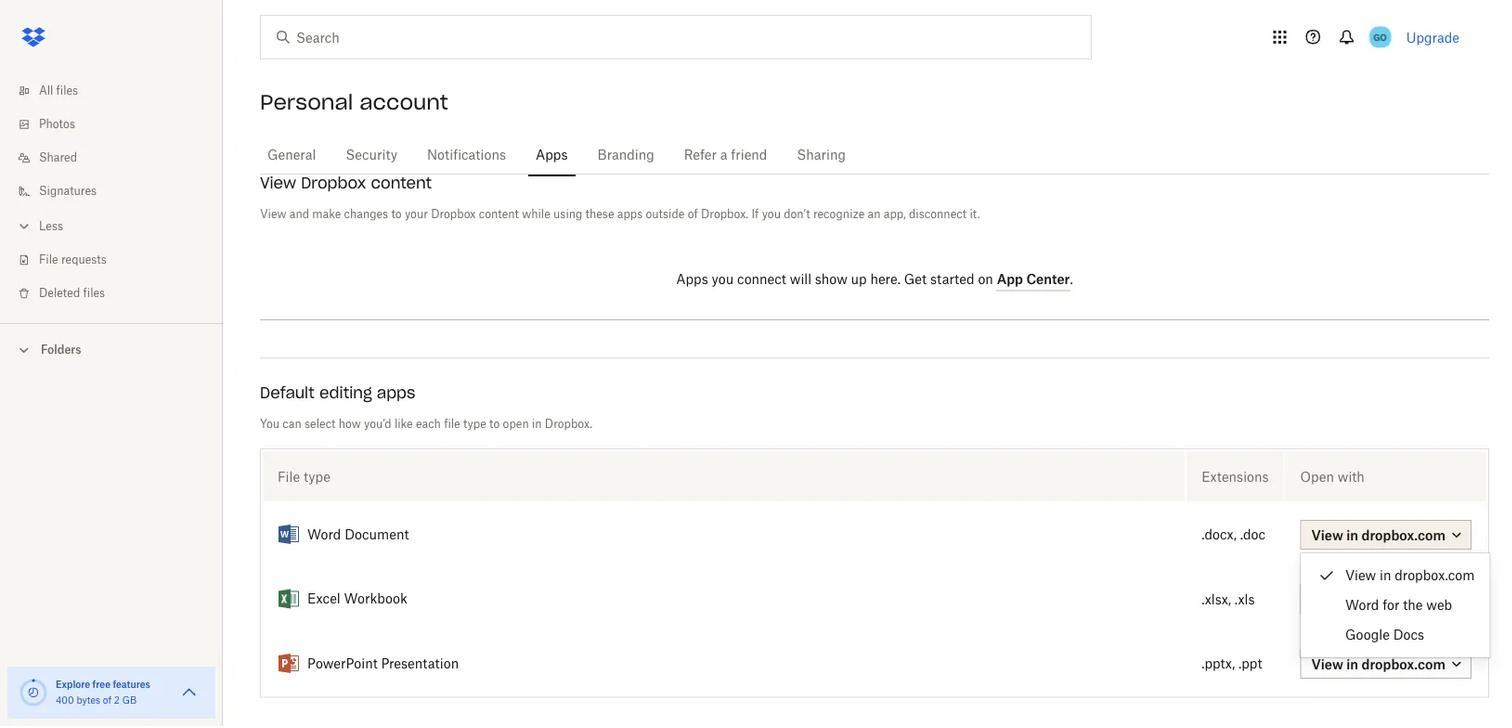 Task type: describe. For each thing, give the bounding box(es) containing it.
free
[[93, 678, 111, 690]]

dropbox.com inside view in dropbox.com radio item
[[1395, 569, 1475, 582]]

on
[[978, 274, 994, 287]]

view dropbox content
[[260, 174, 432, 193]]

the
[[1404, 599, 1423, 612]]

docs
[[1394, 629, 1425, 642]]

view in dropbox.com inside "popup button"
[[1312, 527, 1446, 543]]

with
[[1338, 469, 1365, 485]]

outside
[[646, 209, 685, 221]]

extensions
[[1202, 469, 1269, 485]]

can
[[283, 419, 302, 430]]

word document
[[307, 529, 409, 542]]

400
[[56, 697, 74, 706]]

quota usage element
[[19, 678, 48, 708]]

1 horizontal spatial dropbox.
[[701, 209, 749, 221]]

editing
[[319, 384, 372, 403]]

folders
[[41, 343, 81, 357]]

less
[[39, 221, 63, 232]]

file requests link
[[15, 243, 223, 277]]

0 horizontal spatial to
[[391, 209, 402, 221]]

0 horizontal spatial dropbox.
[[545, 419, 593, 430]]

view left and
[[260, 209, 287, 221]]

view in dropbox.com button
[[1301, 520, 1472, 550]]

here.
[[871, 274, 901, 287]]

for
[[1383, 599, 1400, 612]]

disconnect
[[909, 209, 967, 221]]

recognize
[[813, 209, 865, 221]]

0 vertical spatial content
[[371, 174, 432, 193]]

an
[[868, 209, 881, 221]]

photos
[[39, 119, 75, 130]]

powerpoint
[[307, 658, 378, 671]]

.xlsx,
[[1202, 594, 1232, 607]]

bytes
[[77, 697, 100, 706]]

deleted files
[[39, 288, 105, 299]]

google docs
[[1346, 629, 1425, 642]]

signatures
[[39, 186, 97, 197]]

1 horizontal spatial content
[[479, 209, 519, 221]]

files for deleted files
[[83, 288, 105, 299]]

general
[[267, 149, 316, 162]]

dropbox.com inside view in dropbox.com "popup button"
[[1362, 527, 1446, 543]]

like
[[395, 419, 413, 430]]

app,
[[884, 209, 906, 221]]

shared link
[[15, 141, 223, 175]]

branding tab
[[590, 133, 662, 177]]

and
[[290, 209, 309, 221]]

sharing
[[797, 149, 846, 162]]

google
[[1346, 629, 1390, 642]]

refer
[[684, 149, 717, 162]]

how
[[339, 419, 361, 430]]

account
[[360, 89, 448, 115]]

deleted
[[39, 288, 80, 299]]

view in dropbox.com inside radio item
[[1346, 569, 1475, 582]]

.ppt
[[1239, 658, 1263, 671]]

2
[[114, 697, 120, 706]]

default editing apps
[[260, 384, 415, 403]]

folders button
[[0, 335, 223, 363]]

.doc
[[1241, 529, 1266, 542]]

your
[[405, 209, 428, 221]]

view inside "popup button"
[[1312, 527, 1344, 543]]

.xls
[[1235, 594, 1255, 607]]

refer a friend tab
[[677, 133, 775, 177]]

it.
[[970, 209, 980, 221]]

word for the web
[[1346, 599, 1453, 612]]

less image
[[15, 217, 33, 235]]

0 horizontal spatial dropbox
[[301, 174, 366, 193]]

default
[[260, 384, 315, 403]]

.xlsx, .xls
[[1202, 594, 1255, 607]]

all
[[39, 85, 53, 97]]

apps you connect will show up here. get started on app center .
[[676, 271, 1073, 287]]

a
[[720, 149, 728, 162]]

these
[[586, 209, 614, 221]]

notifications
[[427, 149, 506, 162]]

while
[[522, 209, 551, 221]]

apps for apps
[[536, 149, 568, 162]]

workbook
[[344, 593, 408, 606]]

document
[[345, 529, 409, 542]]

started
[[931, 274, 975, 287]]

template stateless image for powerpoint presentation
[[278, 653, 300, 676]]

personal
[[260, 89, 353, 115]]

refer a friend
[[684, 149, 767, 162]]

all files link
[[15, 74, 223, 108]]

0 vertical spatial in
[[532, 419, 542, 430]]

open
[[1301, 469, 1335, 485]]

don't
[[784, 209, 810, 221]]

security tab
[[338, 133, 405, 177]]

excel
[[307, 593, 341, 606]]



Task type: vqa. For each thing, say whether or not it's contained in the screenshot.
THE 0
no



Task type: locate. For each thing, give the bounding box(es) containing it.
open
[[503, 419, 529, 430]]

apps up like
[[377, 384, 415, 403]]

in inside radio item
[[1380, 569, 1392, 582]]

using
[[554, 209, 583, 221]]

apps for apps you connect will show up here. get started on app center .
[[676, 274, 708, 287]]

personal account
[[260, 89, 448, 115]]

show
[[815, 274, 848, 287]]

0 vertical spatial dropbox.com
[[1362, 527, 1446, 543]]

explore free features 400 bytes of 2 gb
[[56, 678, 150, 706]]

0 horizontal spatial type
[[304, 469, 331, 485]]

view in dropbox.com
[[1312, 527, 1446, 543], [1346, 569, 1475, 582]]

.docx, .doc
[[1202, 529, 1266, 542]]

will
[[790, 274, 812, 287]]

.pptx, .ppt
[[1202, 658, 1263, 671]]

file for file type
[[278, 469, 300, 485]]

in down with
[[1347, 527, 1359, 543]]

word left for at bottom right
[[1346, 599, 1380, 612]]

list
[[0, 63, 223, 323]]

0 vertical spatial of
[[688, 209, 698, 221]]

1 vertical spatial view in dropbox.com
[[1346, 569, 1475, 582]]

apps
[[536, 149, 568, 162], [676, 274, 708, 287]]

files right the deleted
[[83, 288, 105, 299]]

1 horizontal spatial word
[[1346, 599, 1380, 612]]

select
[[305, 419, 336, 430]]

app center link
[[997, 271, 1070, 292]]

content left while
[[479, 209, 519, 221]]

0 horizontal spatial apps
[[536, 149, 568, 162]]

0 vertical spatial files
[[56, 85, 78, 97]]

in
[[532, 419, 542, 430], [1347, 527, 1359, 543], [1380, 569, 1392, 582]]

0 horizontal spatial file
[[39, 254, 58, 266]]

view in dropbox.com up view in dropbox.com radio item
[[1312, 527, 1446, 543]]

view down open with
[[1312, 527, 1344, 543]]

deleted files link
[[15, 277, 223, 310]]

you can select how you'd like each file type to open in dropbox.
[[260, 419, 593, 430]]

dropbox right your on the top left
[[431, 209, 476, 221]]

1 horizontal spatial of
[[688, 209, 698, 221]]

1 vertical spatial type
[[304, 469, 331, 485]]

1 vertical spatial in
[[1347, 527, 1359, 543]]

dropbox
[[301, 174, 366, 193], [431, 209, 476, 221]]

1 vertical spatial template stateless image
[[278, 653, 300, 676]]

features
[[113, 678, 150, 690]]

1 vertical spatial dropbox.com
[[1395, 569, 1475, 582]]

changes
[[344, 209, 388, 221]]

1 vertical spatial files
[[83, 288, 105, 299]]

file down less
[[39, 254, 58, 266]]

notifications tab
[[420, 133, 514, 177]]

0 vertical spatial apps
[[617, 209, 643, 221]]

.docx,
[[1202, 529, 1237, 542]]

.
[[1070, 274, 1073, 287]]

web
[[1427, 599, 1453, 612]]

type down select
[[304, 469, 331, 485]]

general tab
[[260, 133, 324, 177]]

1 vertical spatial dropbox
[[431, 209, 476, 221]]

of right 'outside'
[[688, 209, 698, 221]]

file type
[[278, 469, 331, 485]]

view in dropbox.com radio item
[[1301, 561, 1490, 591]]

to left your on the top left
[[391, 209, 402, 221]]

excel workbook
[[307, 593, 408, 606]]

file
[[39, 254, 58, 266], [278, 469, 300, 485]]

1 horizontal spatial file
[[278, 469, 300, 485]]

2 horizontal spatial in
[[1380, 569, 1392, 582]]

file
[[444, 419, 460, 430]]

file for file requests
[[39, 254, 58, 266]]

1 horizontal spatial dropbox
[[431, 209, 476, 221]]

photos link
[[15, 108, 223, 141]]

all files
[[39, 85, 78, 97]]

each
[[416, 419, 441, 430]]

1 vertical spatial of
[[103, 697, 112, 706]]

0 horizontal spatial you
[[712, 274, 734, 287]]

view inside radio item
[[1346, 569, 1377, 582]]

apps inside apps you connect will show up here. get started on app center .
[[676, 274, 708, 287]]

content up your on the top left
[[371, 174, 432, 193]]

apps inside tab
[[536, 149, 568, 162]]

0 vertical spatial to
[[391, 209, 402, 221]]

apps left connect
[[676, 274, 708, 287]]

template stateless image down file type
[[278, 524, 300, 547]]

0 vertical spatial word
[[307, 529, 341, 542]]

of left the "2"
[[103, 697, 112, 706]]

word left the document at the left
[[307, 529, 341, 542]]

0 horizontal spatial of
[[103, 697, 112, 706]]

1 vertical spatial content
[[479, 209, 519, 221]]

shared
[[39, 152, 77, 163]]

if
[[752, 209, 759, 221]]

1 horizontal spatial in
[[1347, 527, 1359, 543]]

0 horizontal spatial word
[[307, 529, 341, 542]]

1 vertical spatial apps
[[377, 384, 415, 403]]

0 vertical spatial type
[[463, 419, 486, 430]]

presentation
[[381, 658, 459, 671]]

apps up while
[[536, 149, 568, 162]]

list containing all files
[[0, 63, 223, 323]]

tab list
[[260, 130, 1490, 177]]

open with
[[1301, 469, 1365, 485]]

0 vertical spatial template stateless image
[[278, 524, 300, 547]]

in inside "popup button"
[[1347, 527, 1359, 543]]

0 vertical spatial apps
[[536, 149, 568, 162]]

dropbox up the make
[[301, 174, 366, 193]]

up
[[851, 274, 867, 287]]

view and make changes to your dropbox content while using these apps outside of dropbox. if you don't recognize an app, disconnect it.
[[260, 209, 980, 221]]

file requests
[[39, 254, 107, 266]]

word for word document
[[307, 529, 341, 542]]

1 template stateless image from the top
[[278, 524, 300, 547]]

1 vertical spatial to
[[490, 419, 500, 430]]

template stateless image
[[278, 524, 300, 547], [278, 653, 300, 676]]

apps tab
[[528, 133, 575, 177]]

friend
[[731, 149, 767, 162]]

requests
[[61, 254, 107, 266]]

dropbox.
[[701, 209, 749, 221], [545, 419, 593, 430]]

word for word for the web
[[1346, 599, 1380, 612]]

dropbox.com
[[1362, 527, 1446, 543], [1395, 569, 1475, 582]]

1 horizontal spatial apps
[[676, 274, 708, 287]]

1 vertical spatial apps
[[676, 274, 708, 287]]

0 horizontal spatial content
[[371, 174, 432, 193]]

0 horizontal spatial in
[[532, 419, 542, 430]]

center
[[1027, 271, 1070, 287]]

signatures link
[[15, 175, 223, 208]]

security
[[346, 149, 398, 162]]

1 horizontal spatial apps
[[617, 209, 643, 221]]

template stateless image left powerpoint
[[278, 653, 300, 676]]

type right file
[[463, 419, 486, 430]]

dropbox.com up web
[[1395, 569, 1475, 582]]

dropbox image
[[15, 19, 52, 56]]

branding
[[598, 149, 655, 162]]

dropbox. left if
[[701, 209, 749, 221]]

0 vertical spatial you
[[762, 209, 781, 221]]

1 horizontal spatial files
[[83, 288, 105, 299]]

you inside apps you connect will show up here. get started on app center .
[[712, 274, 734, 287]]

view down general
[[260, 174, 296, 193]]

of
[[688, 209, 698, 221], [103, 697, 112, 706]]

template stateless image for word document
[[278, 524, 300, 547]]

you left connect
[[712, 274, 734, 287]]

to left the open
[[490, 419, 500, 430]]

apps right these
[[617, 209, 643, 221]]

0 vertical spatial dropbox.
[[701, 209, 749, 221]]

file down the can
[[278, 469, 300, 485]]

0 horizontal spatial apps
[[377, 384, 415, 403]]

gb
[[122, 697, 137, 706]]

0 horizontal spatial files
[[56, 85, 78, 97]]

.pptx,
[[1202, 658, 1235, 671]]

in up for at bottom right
[[1380, 569, 1392, 582]]

get
[[904, 274, 927, 287]]

2 template stateless image from the top
[[278, 653, 300, 676]]

files right "all"
[[56, 85, 78, 97]]

connect
[[737, 274, 787, 287]]

in right the open
[[532, 419, 542, 430]]

0 vertical spatial view in dropbox.com
[[1312, 527, 1446, 543]]

of inside explore free features 400 bytes of 2 gb
[[103, 697, 112, 706]]

template stateless image
[[278, 589, 300, 611]]

view down view in dropbox.com "popup button"
[[1346, 569, 1377, 582]]

you right if
[[762, 209, 781, 221]]

app
[[997, 271, 1023, 287]]

1 vertical spatial dropbox.
[[545, 419, 593, 430]]

files
[[56, 85, 78, 97], [83, 288, 105, 299]]

view
[[260, 174, 296, 193], [260, 209, 287, 221], [1312, 527, 1344, 543], [1346, 569, 1377, 582]]

1 vertical spatial you
[[712, 274, 734, 287]]

you'd
[[364, 419, 392, 430]]

dropbox. right the open
[[545, 419, 593, 430]]

word
[[307, 529, 341, 542], [1346, 599, 1380, 612]]

dropbox.com up view in dropbox.com radio item
[[1362, 527, 1446, 543]]

sharing tab
[[790, 133, 853, 177]]

explore
[[56, 678, 90, 690]]

content
[[371, 174, 432, 193], [479, 209, 519, 221]]

0 vertical spatial file
[[39, 254, 58, 266]]

1 vertical spatial file
[[278, 469, 300, 485]]

1 horizontal spatial type
[[463, 419, 486, 430]]

tab list containing general
[[260, 130, 1490, 177]]

files for all files
[[56, 85, 78, 97]]

powerpoint presentation
[[307, 658, 459, 671]]

1 vertical spatial word
[[1346, 599, 1380, 612]]

you
[[762, 209, 781, 221], [712, 274, 734, 287]]

1 horizontal spatial to
[[490, 419, 500, 430]]

upgrade link
[[1407, 29, 1460, 45]]

view in dropbox.com up 'the'
[[1346, 569, 1475, 582]]

upgrade
[[1407, 29, 1460, 45]]

you
[[260, 419, 280, 430]]

1 horizontal spatial you
[[762, 209, 781, 221]]

0 vertical spatial dropbox
[[301, 174, 366, 193]]

make
[[312, 209, 341, 221]]

2 vertical spatial in
[[1380, 569, 1392, 582]]



